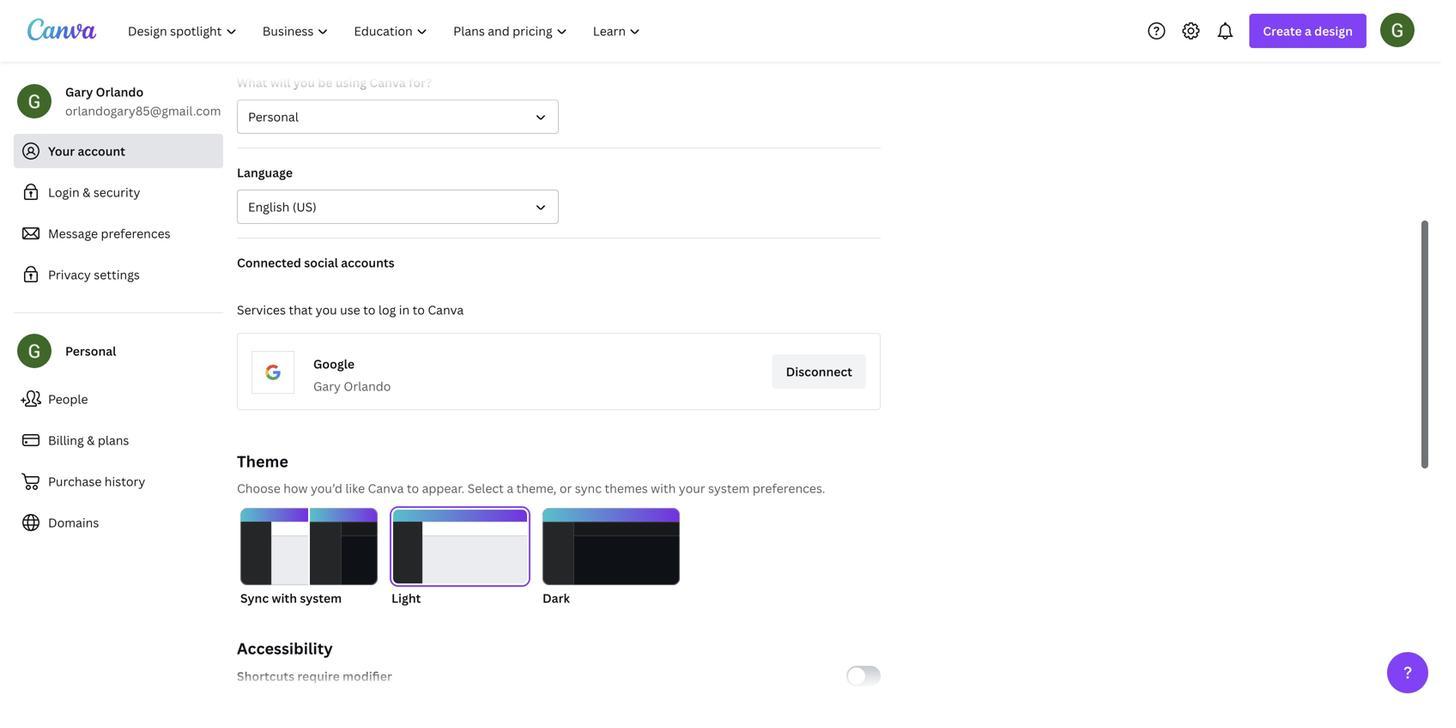 Task type: vqa. For each thing, say whether or not it's contained in the screenshot.
English
yes



Task type: locate. For each thing, give the bounding box(es) containing it.
1 vertical spatial personal
[[65, 343, 116, 359]]

history
[[105, 474, 145, 490]]

gary up your account in the top left of the page
[[65, 84, 93, 100]]

canva right like
[[368, 480, 404, 497]]

0 horizontal spatial with
[[272, 590, 297, 607]]

your
[[48, 143, 75, 159]]

modifier
[[343, 669, 392, 685]]

with left your
[[651, 480, 676, 497]]

2 vertical spatial canva
[[368, 480, 404, 497]]

orlando
[[96, 84, 144, 100], [344, 378, 391, 395]]

personal
[[248, 109, 299, 125], [65, 343, 116, 359]]

1 vertical spatial with
[[272, 590, 297, 607]]

domains
[[48, 515, 99, 531]]

you for that
[[316, 302, 337, 318]]

Personal button
[[237, 100, 559, 134]]

social
[[304, 255, 338, 271]]

1 horizontal spatial orlando
[[344, 378, 391, 395]]

gary inside the gary orlando orlandogary85@gmail.com
[[65, 84, 93, 100]]

0 vertical spatial with
[[651, 480, 676, 497]]

personal inside button
[[248, 109, 299, 125]]

1 vertical spatial orlando
[[344, 378, 391, 395]]

0 vertical spatial orlando
[[96, 84, 144, 100]]

gary down google
[[313, 378, 341, 395]]

1 horizontal spatial a
[[1305, 23, 1312, 39]]

& inside "link"
[[87, 432, 95, 449]]

a
[[1305, 23, 1312, 39], [507, 480, 514, 497]]

gary orlando image
[[1381, 13, 1415, 47]]

0 horizontal spatial a
[[507, 480, 514, 497]]

message
[[48, 225, 98, 242]]

1 horizontal spatial personal
[[248, 109, 299, 125]]

login & security
[[48, 184, 140, 201]]

Sync with system button
[[240, 508, 378, 608]]

0 vertical spatial &
[[83, 184, 90, 201]]

privacy settings
[[48, 267, 140, 283]]

billing & plans link
[[14, 423, 223, 458]]

Language: English (US) button
[[237, 190, 559, 224]]

1 vertical spatial a
[[507, 480, 514, 497]]

like
[[346, 480, 365, 497]]

orlando inside the gary orlando orlandogary85@gmail.com
[[96, 84, 144, 100]]

0 vertical spatial system
[[709, 480, 750, 497]]

orlando down google
[[344, 378, 391, 395]]

you
[[293, 74, 315, 91], [316, 302, 337, 318]]

orlando inside google gary orlando
[[344, 378, 391, 395]]

to left appear.
[[407, 480, 419, 497]]

billing
[[48, 432, 84, 449]]

log
[[379, 302, 396, 318]]

& right login
[[83, 184, 90, 201]]

canva for what
[[370, 74, 406, 91]]

to inside 'theme choose how you'd like canva to appear. select a theme, or sync themes with your system preferences.'
[[407, 480, 419, 497]]

privacy
[[48, 267, 91, 283]]

canva for theme
[[368, 480, 404, 497]]

with inside button
[[272, 590, 297, 607]]

0 vertical spatial gary
[[65, 84, 93, 100]]

0 horizontal spatial system
[[300, 590, 342, 607]]

gary
[[65, 84, 93, 100], [313, 378, 341, 395]]

canva inside 'theme choose how you'd like canva to appear. select a theme, or sync themes with your system preferences.'
[[368, 480, 404, 497]]

your account
[[48, 143, 125, 159]]

system inside 'theme choose how you'd like canva to appear. select a theme, or sync themes with your system preferences.'
[[709, 480, 750, 497]]

& left plans
[[87, 432, 95, 449]]

system up accessibility
[[300, 590, 342, 607]]

0 horizontal spatial gary
[[65, 84, 93, 100]]

what
[[237, 74, 268, 91]]

privacy settings link
[[14, 258, 223, 292]]

1 horizontal spatial system
[[709, 480, 750, 497]]

a right select
[[507, 480, 514, 497]]

&
[[83, 184, 90, 201], [87, 432, 95, 449]]

0 vertical spatial a
[[1305, 23, 1312, 39]]

0 horizontal spatial personal
[[65, 343, 116, 359]]

1 horizontal spatial gary
[[313, 378, 341, 395]]

light
[[392, 590, 421, 607]]

system right your
[[709, 480, 750, 497]]

a left design
[[1305, 23, 1312, 39]]

1 vertical spatial &
[[87, 432, 95, 449]]

to
[[363, 302, 376, 318], [413, 302, 425, 318], [407, 480, 419, 497]]

settings
[[94, 267, 140, 283]]

0 vertical spatial personal
[[248, 109, 299, 125]]

personal up people
[[65, 343, 116, 359]]

gary orlando orlandogary85@gmail.com
[[65, 84, 221, 119]]

orlando up the orlandogary85@gmail.com
[[96, 84, 144, 100]]

language
[[237, 164, 293, 181]]

personal down will
[[248, 109, 299, 125]]

0 horizontal spatial orlando
[[96, 84, 144, 100]]

appear.
[[422, 480, 465, 497]]

with
[[651, 480, 676, 497], [272, 590, 297, 607]]

for?
[[409, 74, 432, 91]]

account
[[78, 143, 125, 159]]

themes
[[605, 480, 648, 497]]

you left use
[[316, 302, 337, 318]]

or
[[560, 480, 572, 497]]

0 vertical spatial you
[[293, 74, 315, 91]]

with right sync
[[272, 590, 297, 607]]

in
[[399, 302, 410, 318]]

1 horizontal spatial with
[[651, 480, 676, 497]]

1 vertical spatial gary
[[313, 378, 341, 395]]

0 vertical spatial canva
[[370, 74, 406, 91]]

select
[[468, 480, 504, 497]]

sync
[[240, 590, 269, 607]]

connected
[[237, 255, 301, 271]]

you left be
[[293, 74, 315, 91]]

english
[[248, 199, 290, 215]]

1 vertical spatial system
[[300, 590, 342, 607]]

services that you use to log in to canva
[[237, 302, 464, 318]]

1 vertical spatial you
[[316, 302, 337, 318]]

security
[[93, 184, 140, 201]]

how
[[284, 480, 308, 497]]

design
[[1315, 23, 1353, 39]]

canva right in
[[428, 302, 464, 318]]

disconnect
[[786, 364, 853, 380]]

canva
[[370, 74, 406, 91], [428, 302, 464, 318], [368, 480, 404, 497]]

Dark button
[[543, 508, 680, 608]]

system
[[709, 480, 750, 497], [300, 590, 342, 607]]

canva left for?
[[370, 74, 406, 91]]



Task type: describe. For each thing, give the bounding box(es) containing it.
people link
[[14, 382, 223, 416]]

sync
[[575, 480, 602, 497]]

(us)
[[293, 199, 317, 215]]

theme choose how you'd like canva to appear. select a theme, or sync themes with your system preferences.
[[237, 451, 826, 497]]

people
[[48, 391, 88, 407]]

Light button
[[392, 508, 529, 608]]

services
[[237, 302, 286, 318]]

disconnect button
[[773, 355, 866, 389]]

google gary orlando
[[313, 356, 391, 395]]

system inside button
[[300, 590, 342, 607]]

orlandogary85@gmail.com
[[65, 103, 221, 119]]

accessibility
[[237, 638, 333, 660]]

create a design
[[1264, 23, 1353, 39]]

shortcuts
[[237, 669, 295, 685]]

to left log
[[363, 302, 376, 318]]

google
[[313, 356, 355, 372]]

sync with system
[[240, 590, 342, 607]]

theme
[[237, 451, 288, 472]]

that
[[289, 302, 313, 318]]

create
[[1264, 23, 1302, 39]]

shortcuts require modifier
[[237, 669, 392, 685]]

purchase
[[48, 474, 102, 490]]

message preferences link
[[14, 216, 223, 251]]

will
[[270, 74, 291, 91]]

message preferences
[[48, 225, 171, 242]]

& for login
[[83, 184, 90, 201]]

gary inside google gary orlando
[[313, 378, 341, 395]]

choose
[[237, 480, 281, 497]]

require
[[297, 669, 340, 685]]

purchase history
[[48, 474, 145, 490]]

what will you be using canva for?
[[237, 74, 432, 91]]

& for billing
[[87, 432, 95, 449]]

to right in
[[413, 302, 425, 318]]

using
[[336, 74, 367, 91]]

preferences.
[[753, 480, 826, 497]]

top level navigation element
[[117, 14, 656, 48]]

login & security link
[[14, 175, 223, 210]]

you for will
[[293, 74, 315, 91]]

your
[[679, 480, 706, 497]]

dark
[[543, 590, 570, 607]]

login
[[48, 184, 80, 201]]

billing & plans
[[48, 432, 129, 449]]

with inside 'theme choose how you'd like canva to appear. select a theme, or sync themes with your system preferences.'
[[651, 480, 676, 497]]

theme,
[[517, 480, 557, 497]]

you'd
[[311, 480, 343, 497]]

1 vertical spatial canva
[[428, 302, 464, 318]]

your account link
[[14, 134, 223, 168]]

english (us)
[[248, 199, 317, 215]]

preferences
[[101, 225, 171, 242]]

purchase history link
[[14, 465, 223, 499]]

accounts
[[341, 255, 395, 271]]

a inside dropdown button
[[1305, 23, 1312, 39]]

connected social accounts
[[237, 255, 395, 271]]

be
[[318, 74, 333, 91]]

use
[[340, 302, 360, 318]]

plans
[[98, 432, 129, 449]]

a inside 'theme choose how you'd like canva to appear. select a theme, or sync themes with your system preferences.'
[[507, 480, 514, 497]]

domains link
[[14, 506, 223, 540]]

create a design button
[[1250, 14, 1367, 48]]



